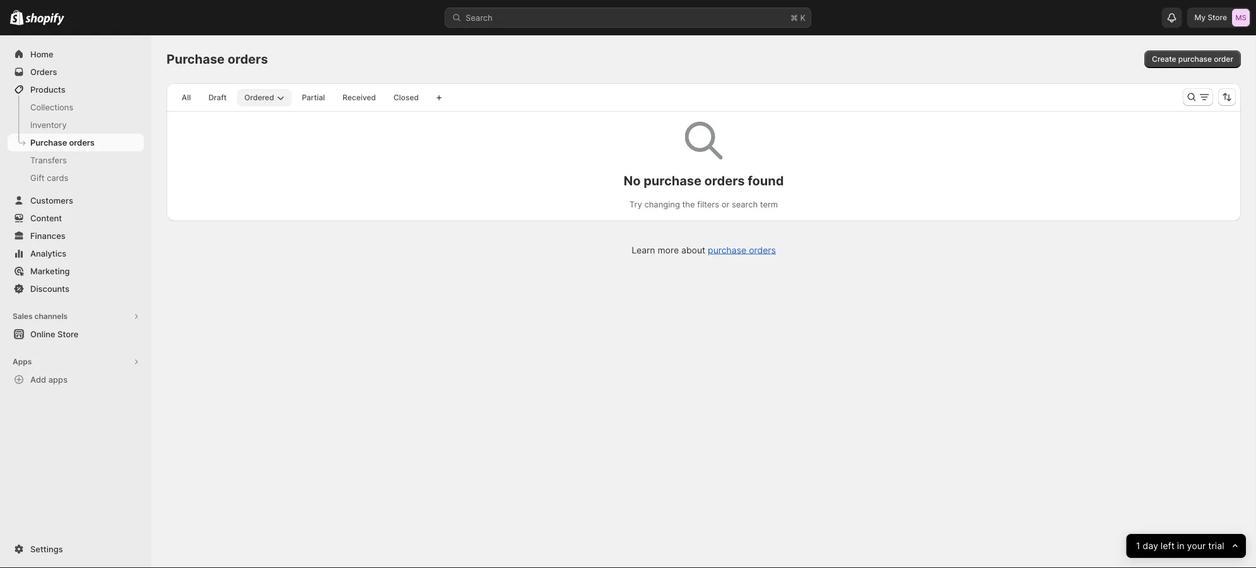 Task type: describe. For each thing, give the bounding box(es) containing it.
discounts link
[[8, 280, 144, 298]]

1
[[1136, 541, 1141, 552]]

partial
[[302, 93, 325, 102]]

online store button
[[0, 326, 151, 343]]

draft
[[208, 93, 227, 102]]

purchase orders link
[[708, 245, 776, 256]]

ordered button
[[237, 89, 292, 107]]

closed
[[394, 93, 419, 102]]

cards
[[47, 173, 68, 183]]

more
[[658, 245, 679, 256]]

term
[[760, 200, 778, 210]]

discounts
[[30, 284, 69, 294]]

purchase orders link
[[8, 134, 144, 151]]

⌘
[[791, 13, 798, 22]]

marketing link
[[8, 263, 144, 280]]

1 day left in your trial
[[1136, 541, 1225, 552]]

learn more about purchase orders
[[632, 245, 776, 256]]

no
[[624, 173, 641, 188]]

ordered
[[244, 93, 274, 102]]

0 vertical spatial purchase orders
[[167, 51, 268, 67]]

filters
[[697, 200, 719, 210]]

content
[[30, 213, 62, 223]]

store for my store
[[1208, 13, 1227, 22]]

analytics link
[[8, 245, 144, 263]]

1 horizontal spatial shopify image
[[25, 13, 65, 26]]

channels
[[34, 312, 68, 321]]

content link
[[8, 210, 144, 227]]

search
[[732, 200, 758, 210]]

transfers
[[30, 155, 67, 165]]

try changing the filters or search term
[[630, 200, 778, 210]]

day
[[1143, 541, 1159, 552]]

orders
[[30, 67, 57, 77]]

marketing
[[30, 266, 70, 276]]

inventory
[[30, 120, 67, 130]]

received
[[343, 93, 376, 102]]

my
[[1195, 13, 1206, 22]]

customers
[[30, 196, 73, 205]]

partial link
[[294, 89, 333, 107]]

my store image
[[1232, 9, 1250, 27]]

create purchase order
[[1152, 55, 1234, 64]]

found
[[748, 173, 784, 188]]

purchase for no
[[644, 173, 702, 188]]

orders link
[[8, 63, 144, 81]]

sales
[[13, 312, 33, 321]]

tab list containing all
[[172, 88, 429, 107]]

draft link
[[201, 89, 234, 107]]

create
[[1152, 55, 1177, 64]]

received link
[[335, 89, 384, 107]]

purchase for create
[[1179, 55, 1212, 64]]

apps
[[48, 375, 68, 385]]

home
[[30, 49, 53, 59]]

try
[[630, 200, 642, 210]]

home link
[[8, 45, 144, 63]]

orders up the ordered
[[228, 51, 268, 67]]

apps
[[13, 357, 32, 367]]

orders down 'term'
[[749, 245, 776, 256]]



Task type: vqa. For each thing, say whether or not it's contained in the screenshot.
Identification
no



Task type: locate. For each thing, give the bounding box(es) containing it.
1 day left in your trial button
[[1127, 535, 1246, 558]]

online store link
[[8, 326, 144, 343]]

purchase orders
[[167, 51, 268, 67], [30, 138, 95, 147]]

add apps
[[30, 375, 68, 385]]

0 vertical spatial purchase
[[167, 51, 225, 67]]

purchase left order
[[1179, 55, 1212, 64]]

collections link
[[8, 98, 144, 116]]

gift
[[30, 173, 45, 183]]

or
[[722, 200, 730, 210]]

inventory link
[[8, 116, 144, 134]]

no purchase orders found
[[624, 173, 784, 188]]

closed link
[[386, 89, 426, 107]]

left
[[1161, 541, 1175, 552]]

store
[[1208, 13, 1227, 22], [57, 329, 79, 339]]

⌘ k
[[791, 13, 806, 22]]

2 horizontal spatial purchase
[[1179, 55, 1212, 64]]

1 vertical spatial purchase
[[30, 138, 67, 147]]

sales channels button
[[8, 308, 144, 326]]

products
[[30, 85, 66, 94]]

0 horizontal spatial store
[[57, 329, 79, 339]]

order
[[1214, 55, 1234, 64]]

online store
[[30, 329, 79, 339]]

trial
[[1209, 541, 1225, 552]]

learn
[[632, 245, 655, 256]]

store right my
[[1208, 13, 1227, 22]]

k
[[801, 13, 806, 22]]

1 horizontal spatial purchase orders
[[167, 51, 268, 67]]

store inside button
[[57, 329, 79, 339]]

finances link
[[8, 227, 144, 245]]

all link
[[174, 89, 198, 107]]

your
[[1188, 541, 1206, 552]]

tab list
[[172, 88, 429, 107]]

0 vertical spatial store
[[1208, 13, 1227, 22]]

in
[[1178, 541, 1185, 552]]

my store
[[1195, 13, 1227, 22]]

store for online store
[[57, 329, 79, 339]]

purchase up all
[[167, 51, 225, 67]]

collections
[[30, 102, 73, 112]]

1 vertical spatial purchase orders
[[30, 138, 95, 147]]

0 horizontal spatial purchase orders
[[30, 138, 95, 147]]

purchase up 'changing'
[[644, 173, 702, 188]]

settings
[[30, 545, 63, 554]]

transfers link
[[8, 151, 144, 169]]

orders down inventory link at left top
[[69, 138, 95, 147]]

1 horizontal spatial store
[[1208, 13, 1227, 22]]

shopify image
[[10, 10, 24, 25], [25, 13, 65, 26]]

sales channels
[[13, 312, 68, 321]]

1 horizontal spatial purchase
[[167, 51, 225, 67]]

purchase orders down inventory link at left top
[[30, 138, 95, 147]]

analytics
[[30, 249, 66, 258]]

products link
[[8, 81, 144, 98]]

changing
[[645, 200, 680, 210]]

customers link
[[8, 192, 144, 210]]

purchase up transfers
[[30, 138, 67, 147]]

apps button
[[8, 353, 144, 371]]

create purchase order link
[[1145, 50, 1241, 68]]

2 vertical spatial purchase
[[708, 245, 747, 256]]

finances
[[30, 231, 65, 241]]

purchase
[[167, 51, 225, 67], [30, 138, 67, 147]]

all
[[182, 93, 191, 102]]

purchase
[[1179, 55, 1212, 64], [644, 173, 702, 188], [708, 245, 747, 256]]

0 horizontal spatial purchase
[[30, 138, 67, 147]]

add apps button
[[8, 371, 144, 389]]

1 vertical spatial purchase
[[644, 173, 702, 188]]

gift cards link
[[8, 169, 144, 187]]

the
[[682, 200, 695, 210]]

purchase right 'about'
[[708, 245, 747, 256]]

search
[[466, 13, 493, 22]]

settings link
[[8, 541, 144, 558]]

1 vertical spatial store
[[57, 329, 79, 339]]

online
[[30, 329, 55, 339]]

orders up or
[[705, 173, 745, 188]]

about
[[682, 245, 706, 256]]

gift cards
[[30, 173, 68, 183]]

orders
[[228, 51, 268, 67], [69, 138, 95, 147], [705, 173, 745, 188], [749, 245, 776, 256]]

store down the sales channels button
[[57, 329, 79, 339]]

add
[[30, 375, 46, 385]]

0 vertical spatial purchase
[[1179, 55, 1212, 64]]

empty search results image
[[685, 122, 723, 160]]

0 horizontal spatial shopify image
[[10, 10, 24, 25]]

1 horizontal spatial purchase
[[708, 245, 747, 256]]

0 horizontal spatial purchase
[[644, 173, 702, 188]]

purchase orders up the draft
[[167, 51, 268, 67]]



